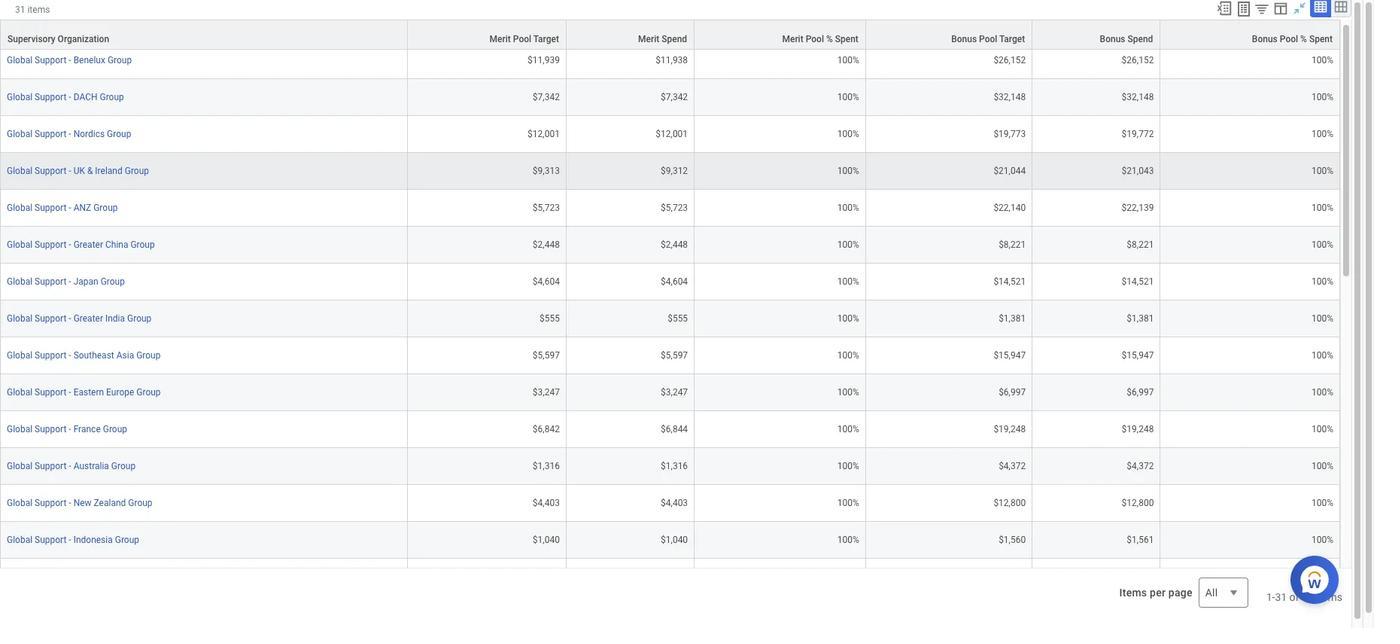Task type: describe. For each thing, give the bounding box(es) containing it.
$6,844
[[661, 424, 688, 435]]

pool for merit pool % spent
[[806, 34, 825, 44]]

target for bonus pool target
[[1000, 34, 1026, 44]]

group right france
[[103, 424, 127, 435]]

2 $26,152 from the left
[[1122, 55, 1155, 66]]

support for global support - greater india group
[[35, 313, 67, 324]]

$1,560
[[999, 535, 1026, 545]]

merit for merit pool % spent
[[783, 34, 804, 44]]

export to excel image
[[1217, 0, 1233, 17]]

global support - southeast asia group link
[[7, 350, 161, 361]]

spend for bonus spend
[[1128, 34, 1154, 44]]

southeast
[[74, 350, 114, 361]]

global support - nordics group link
[[7, 129, 131, 139]]

7 cell from the left
[[1161, 559, 1341, 596]]

global support - indonesia group link
[[7, 535, 139, 545]]

support for global support - dach group
[[35, 92, 67, 102]]

items per page element
[[1118, 569, 1249, 617]]

$9,312
[[661, 166, 688, 176]]

global for global support - greater china group
[[7, 240, 32, 250]]

global support - greater china group
[[7, 240, 155, 250]]

merit spend button
[[567, 20, 694, 49]]

global support - japan group
[[7, 276, 125, 287]]

row containing global support - france group
[[0, 411, 1341, 448]]

bonus for bonus pool target
[[952, 34, 977, 44]]

row containing supervisory organization
[[0, 20, 1341, 50]]

2 $15,947 from the left
[[1122, 350, 1155, 361]]

global support - new zealand group link
[[7, 498, 153, 508]]

1 $6,997 from the left
[[999, 387, 1026, 398]]

group right australia
[[111, 461, 136, 471]]

global support - france group
[[7, 424, 127, 435]]

supervisory organization button
[[1, 20, 408, 49]]

2 $4,403 from the left
[[661, 498, 688, 508]]

global support - uk & ireland group link
[[7, 166, 149, 176]]

2 $3,247 from the left
[[661, 387, 688, 398]]

row containing global support - uk & ireland group
[[0, 153, 1341, 190]]

pool for bonus pool target
[[980, 34, 998, 44]]

- for global support - nordics group
[[69, 129, 71, 139]]

global for global support - dach group
[[7, 92, 32, 102]]

global support - benelux group
[[7, 55, 132, 66]]

india
[[105, 313, 125, 324]]

1 $19,248 from the left
[[994, 424, 1026, 435]]

merit pool target button
[[408, 20, 566, 49]]

global support - nordics group
[[7, 129, 131, 139]]

$1,561
[[1127, 535, 1155, 545]]

select to filter grid data image
[[1255, 1, 1271, 17]]

organization
[[58, 34, 109, 44]]

global for global support - uk & ireland group
[[7, 166, 32, 176]]

france
[[74, 424, 101, 435]]

support for global support - nordics group
[[35, 129, 67, 139]]

0 vertical spatial items
[[27, 5, 50, 15]]

new
[[74, 498, 92, 508]]

expand table image
[[1334, 0, 1349, 14]]

2 $1,381 from the left
[[1127, 313, 1155, 324]]

2 horizontal spatial 31
[[1303, 591, 1314, 603]]

3 cell from the left
[[567, 559, 695, 596]]

global support - anz group link
[[7, 203, 118, 213]]

group right china
[[131, 240, 155, 250]]

2 $1,040 from the left
[[661, 535, 688, 545]]

1 $4,604 from the left
[[533, 276, 560, 287]]

china
[[105, 240, 128, 250]]

nordics
[[74, 129, 105, 139]]

per
[[1151, 587, 1166, 599]]

global support - greater india group link
[[7, 313, 152, 324]]

global support - eastern europe group
[[7, 387, 161, 398]]

global for global support - france group
[[7, 424, 32, 435]]

1 $5,597 from the left
[[533, 350, 560, 361]]

1 $12,800 from the left
[[994, 498, 1026, 508]]

1 $3,247 from the left
[[533, 387, 560, 398]]

row containing global support - new zealand group
[[0, 485, 1341, 522]]

$19,773
[[994, 129, 1026, 139]]

0 horizontal spatial 31
[[15, 5, 25, 15]]

click to view/edit grid preferences image
[[1273, 0, 1290, 17]]

1-
[[1267, 591, 1276, 603]]

support for global support - benelux group
[[35, 55, 67, 66]]

spent for bonus pool % spent
[[1310, 34, 1334, 44]]

$22,139
[[1122, 203, 1155, 213]]

global support - indonesia group
[[7, 535, 139, 545]]

&
[[87, 166, 93, 176]]

global for global support - southeast asia group
[[7, 350, 32, 361]]

support for global support - japan group
[[35, 276, 67, 287]]

supervisory
[[8, 34, 55, 44]]

- for global support - southeast asia group
[[69, 350, 71, 361]]

1 $1,316 from the left
[[533, 461, 560, 471]]

bonus pool % spent button
[[1161, 20, 1340, 49]]

benelux
[[74, 55, 105, 66]]

- for global support - indonesia group
[[69, 535, 71, 545]]

2 $555 from the left
[[668, 313, 688, 324]]

ireland
[[95, 166, 123, 176]]

row containing global support - anz group
[[0, 190, 1341, 227]]

support for global support - greater china group
[[35, 240, 67, 250]]

6 cell from the left
[[1033, 559, 1161, 596]]

2 $32,148 from the left
[[1122, 92, 1155, 102]]

support for global support - australia group
[[35, 461, 67, 471]]

2 $19,248 from the left
[[1122, 424, 1155, 435]]

2 $7,342 from the left
[[661, 92, 688, 102]]

2 $5,597 from the left
[[661, 350, 688, 361]]

global support - dach group link
[[7, 92, 124, 102]]

group right asia on the bottom of page
[[136, 350, 161, 361]]

1 horizontal spatial 31
[[1276, 591, 1288, 603]]

16 row from the top
[[0, 559, 1341, 596]]

- for global support - uk & ireland group
[[69, 166, 71, 176]]

2 $12,001 from the left
[[656, 129, 688, 139]]

global support - eastern europe group link
[[7, 387, 161, 398]]

2 $4,372 from the left
[[1127, 461, 1155, 471]]

row containing global support - benelux group
[[0, 42, 1341, 79]]

2 $2,448 from the left
[[661, 240, 688, 250]]

1 $32,148 from the left
[[994, 92, 1026, 102]]

support for global support - new zealand group
[[35, 498, 67, 508]]

indonesia
[[74, 535, 113, 545]]

global for global support - new zealand group
[[7, 498, 32, 508]]

group right anz
[[94, 203, 118, 213]]

pool for bonus pool % spent
[[1281, 34, 1299, 44]]

greater for india
[[74, 313, 103, 324]]

row containing global support - greater india group
[[0, 301, 1341, 337]]

$21,043
[[1122, 166, 1155, 176]]

1 $8,221 from the left
[[999, 240, 1026, 250]]

pool for merit pool target
[[513, 34, 532, 44]]

global for global support - nordics group
[[7, 129, 32, 139]]

group right zealand at bottom left
[[128, 498, 153, 508]]

of
[[1290, 591, 1300, 603]]

1 cell from the left
[[0, 559, 408, 596]]

$21,044
[[994, 166, 1026, 176]]

- for global support - greater china group
[[69, 240, 71, 250]]

bonus pool target
[[952, 34, 1026, 44]]

1 $1,040 from the left
[[533, 535, 560, 545]]

$22,140
[[994, 203, 1026, 213]]



Task type: vqa. For each thing, say whether or not it's contained in the screenshot.


Task type: locate. For each thing, give the bounding box(es) containing it.
1 horizontal spatial $32,148
[[1122, 92, 1155, 102]]

items right the of at the bottom
[[1317, 591, 1343, 603]]

$4,403 down the $6,844
[[661, 498, 688, 508]]

% for merit
[[827, 34, 833, 44]]

- for global support - japan group
[[69, 276, 71, 287]]

dach
[[74, 92, 98, 102]]

1 horizontal spatial $1,040
[[661, 535, 688, 545]]

6 - from the top
[[69, 240, 71, 250]]

global support - dach group
[[7, 92, 124, 102]]

support left uk
[[35, 166, 67, 176]]

- up global support - japan group link
[[69, 240, 71, 250]]

global for global support - indonesia group
[[7, 535, 32, 545]]

1 $7,342 from the left
[[533, 92, 560, 102]]

row containing global support - japan group
[[0, 264, 1341, 301]]

spent
[[836, 34, 859, 44], [1310, 34, 1334, 44]]

4 row from the top
[[0, 116, 1341, 153]]

1 horizontal spatial $3,247
[[661, 387, 688, 398]]

support left anz
[[35, 203, 67, 213]]

%
[[827, 34, 833, 44], [1301, 34, 1308, 44]]

group right dach at the left top
[[100, 92, 124, 102]]

group right ireland
[[125, 166, 149, 176]]

$12,001
[[528, 129, 560, 139], [656, 129, 688, 139]]

0 horizontal spatial bonus
[[952, 34, 977, 44]]

toolbar
[[1210, 0, 1352, 20]]

target inside popup button
[[1000, 34, 1026, 44]]

eastern
[[74, 387, 104, 398]]

$12,800 up $1,561
[[1122, 498, 1155, 508]]

items
[[1120, 587, 1148, 599]]

europe
[[106, 387, 134, 398]]

global for global support - australia group
[[7, 461, 32, 471]]

spend for merit spend
[[662, 34, 688, 44]]

1 $2,448 from the left
[[533, 240, 560, 250]]

13 global from the top
[[7, 498, 32, 508]]

1 horizontal spatial target
[[1000, 34, 1026, 44]]

7 row from the top
[[0, 227, 1341, 264]]

$4,372 up $1,560
[[999, 461, 1026, 471]]

- left uk
[[69, 166, 71, 176]]

target
[[534, 34, 559, 44], [1000, 34, 1026, 44]]

- for global support - new zealand group
[[69, 498, 71, 508]]

1 horizontal spatial $1,316
[[661, 461, 688, 471]]

$3,247 up the $6,844
[[661, 387, 688, 398]]

$15,947
[[994, 350, 1026, 361], [1122, 350, 1155, 361]]

- left benelux
[[69, 55, 71, 66]]

1 horizontal spatial %
[[1301, 34, 1308, 44]]

anz
[[74, 203, 91, 213]]

11 support from the top
[[35, 424, 67, 435]]

2 $1,316 from the left
[[661, 461, 688, 471]]

group right the europe
[[137, 387, 161, 398]]

global support - australia group link
[[7, 461, 136, 471]]

page
[[1169, 587, 1193, 599]]

0 horizontal spatial $6,997
[[999, 387, 1026, 398]]

31
[[15, 5, 25, 15], [1276, 591, 1288, 603], [1303, 591, 1314, 603]]

9 - from the top
[[69, 350, 71, 361]]

1-31 of 31 items
[[1267, 591, 1343, 603]]

0 horizontal spatial $7,342
[[533, 92, 560, 102]]

0 horizontal spatial $1,381
[[999, 313, 1026, 324]]

support for global support - france group
[[35, 424, 67, 435]]

1 bonus from the left
[[952, 34, 977, 44]]

2 greater from the top
[[74, 313, 103, 324]]

$9,313
[[533, 166, 560, 176]]

$4,403 down $6,842
[[533, 498, 560, 508]]

1 row from the top
[[0, 20, 1341, 50]]

$5,597 up $6,842
[[533, 350, 560, 361]]

1 $4,403 from the left
[[533, 498, 560, 508]]

greater left china
[[74, 240, 103, 250]]

1 $26,152 from the left
[[994, 55, 1026, 66]]

12 support from the top
[[35, 461, 67, 471]]

0 horizontal spatial $14,521
[[994, 276, 1026, 287]]

- for global support - benelux group
[[69, 55, 71, 66]]

1 horizontal spatial $6,997
[[1127, 387, 1155, 398]]

1 horizontal spatial $4,604
[[661, 276, 688, 287]]

5 support from the top
[[35, 203, 67, 213]]

1 horizontal spatial $5,597
[[661, 350, 688, 361]]

spend
[[662, 34, 688, 44], [1128, 34, 1154, 44]]

group right benelux
[[108, 55, 132, 66]]

1 horizontal spatial $555
[[668, 313, 688, 324]]

1 spent from the left
[[836, 34, 859, 44]]

greater left india on the left
[[74, 313, 103, 324]]

31 items
[[15, 5, 50, 15]]

$8,221
[[999, 240, 1026, 250], [1127, 240, 1155, 250]]

0 horizontal spatial $26,152
[[994, 55, 1026, 66]]

zealand
[[94, 498, 126, 508]]

31 right the of at the bottom
[[1303, 591, 1314, 603]]

1 $14,521 from the left
[[994, 276, 1026, 287]]

global for global support - benelux group
[[7, 55, 32, 66]]

% inside popup button
[[827, 34, 833, 44]]

items
[[27, 5, 50, 15], [1317, 591, 1343, 603]]

$1,316 down $6,842
[[533, 461, 560, 471]]

1 vertical spatial items
[[1317, 591, 1343, 603]]

global support - greater india group
[[7, 313, 152, 324]]

0 horizontal spatial $5,723
[[533, 203, 560, 213]]

row containing global support - indonesia group
[[0, 522, 1341, 559]]

pool
[[513, 34, 532, 44], [806, 34, 825, 44], [980, 34, 998, 44], [1281, 34, 1299, 44]]

$12,800 up $1,560
[[994, 498, 1026, 508]]

31 left the of at the bottom
[[1276, 591, 1288, 603]]

- left the new
[[69, 498, 71, 508]]

4 support from the top
[[35, 166, 67, 176]]

1 horizontal spatial spend
[[1128, 34, 1154, 44]]

2 $14,521 from the left
[[1122, 276, 1155, 287]]

1 vertical spatial greater
[[74, 313, 103, 324]]

6 global from the top
[[7, 240, 32, 250]]

$32,148
[[994, 92, 1026, 102], [1122, 92, 1155, 102]]

$5,723 down $9,312
[[661, 203, 688, 213]]

target for merit pool target
[[534, 34, 559, 44]]

$2,448 down $9,312
[[661, 240, 688, 250]]

$2,448 down the $9,313
[[533, 240, 560, 250]]

$6,842
[[533, 424, 560, 435]]

support left nordics
[[35, 129, 67, 139]]

support
[[35, 55, 67, 66], [35, 92, 67, 102], [35, 129, 67, 139], [35, 166, 67, 176], [35, 203, 67, 213], [35, 240, 67, 250], [35, 276, 67, 287], [35, 313, 67, 324], [35, 350, 67, 361], [35, 387, 67, 398], [35, 424, 67, 435], [35, 461, 67, 471], [35, 498, 67, 508], [35, 535, 67, 545]]

pool inside merit pool target popup button
[[513, 34, 532, 44]]

$19,248
[[994, 424, 1026, 435], [1122, 424, 1155, 435]]

global support - new zealand group
[[7, 498, 153, 508]]

0 horizontal spatial $8,221
[[999, 240, 1026, 250]]

14 support from the top
[[35, 535, 67, 545]]

1 $15,947 from the left
[[994, 350, 1026, 361]]

spent inside popup button
[[836, 34, 859, 44]]

table image
[[1314, 0, 1329, 14]]

support down global support - france group
[[35, 461, 67, 471]]

support left the new
[[35, 498, 67, 508]]

1 horizontal spatial $7,342
[[661, 92, 688, 102]]

export to worksheets image
[[1236, 0, 1254, 18]]

10 global from the top
[[7, 387, 32, 398]]

merit
[[490, 34, 511, 44], [639, 34, 660, 44], [783, 34, 804, 44]]

5 global from the top
[[7, 203, 32, 213]]

0 horizontal spatial $1,040
[[533, 535, 560, 545]]

7 - from the top
[[69, 276, 71, 287]]

2 $12,800 from the left
[[1122, 498, 1155, 508]]

6 support from the top
[[35, 240, 67, 250]]

pool inside merit pool % spent popup button
[[806, 34, 825, 44]]

0 horizontal spatial $4,604
[[533, 276, 560, 287]]

$32,148 up $19,772
[[1122, 92, 1155, 102]]

cell
[[0, 559, 408, 596], [408, 559, 567, 596], [567, 559, 695, 596], [695, 559, 867, 596], [867, 559, 1033, 596], [1033, 559, 1161, 596], [1161, 559, 1341, 596]]

items inside status
[[1317, 591, 1343, 603]]

$1,381
[[999, 313, 1026, 324], [1127, 313, 1155, 324]]

- for global support - eastern europe group
[[69, 387, 71, 398]]

workday assistant region
[[1291, 550, 1346, 604]]

1 $555 from the left
[[540, 313, 560, 324]]

row containing global support - eastern europe group
[[0, 374, 1341, 411]]

$4,403
[[533, 498, 560, 508], [661, 498, 688, 508]]

2 $6,997 from the left
[[1127, 387, 1155, 398]]

$4,372
[[999, 461, 1026, 471], [1127, 461, 1155, 471]]

greater for china
[[74, 240, 103, 250]]

$1,040
[[533, 535, 560, 545], [661, 535, 688, 545]]

31 up supervisory
[[15, 5, 25, 15]]

1 $1,381 from the left
[[999, 313, 1026, 324]]

$3,247 up $6,842
[[533, 387, 560, 398]]

1 horizontal spatial bonus
[[1101, 34, 1126, 44]]

% for bonus
[[1301, 34, 1308, 44]]

0 horizontal spatial $32,148
[[994, 92, 1026, 102]]

support left france
[[35, 424, 67, 435]]

bonus
[[952, 34, 977, 44], [1101, 34, 1126, 44], [1253, 34, 1278, 44]]

2 - from the top
[[69, 92, 71, 102]]

2 global from the top
[[7, 92, 32, 102]]

3 global from the top
[[7, 129, 32, 139]]

global
[[7, 55, 32, 66], [7, 92, 32, 102], [7, 129, 32, 139], [7, 166, 32, 176], [7, 203, 32, 213], [7, 240, 32, 250], [7, 276, 32, 287], [7, 313, 32, 324], [7, 350, 32, 361], [7, 387, 32, 398], [7, 424, 32, 435], [7, 461, 32, 471], [7, 498, 32, 508], [7, 535, 32, 545]]

1 $5,723 from the left
[[533, 203, 560, 213]]

japan
[[74, 276, 98, 287]]

1 horizontal spatial spent
[[1310, 34, 1334, 44]]

$555
[[540, 313, 560, 324], [668, 313, 688, 324]]

% inside popup button
[[1301, 34, 1308, 44]]

support left indonesia
[[35, 535, 67, 545]]

2 % from the left
[[1301, 34, 1308, 44]]

11 - from the top
[[69, 424, 71, 435]]

4 cell from the left
[[695, 559, 867, 596]]

14 row from the top
[[0, 485, 1341, 522]]

1 $4,372 from the left
[[999, 461, 1026, 471]]

1 horizontal spatial $26,152
[[1122, 55, 1155, 66]]

global support - greater china group link
[[7, 240, 155, 250]]

- for global support - greater india group
[[69, 313, 71, 324]]

- left southeast
[[69, 350, 71, 361]]

global for global support - anz group
[[7, 203, 32, 213]]

support left japan
[[35, 276, 67, 287]]

$7,342 down $11,939
[[533, 92, 560, 102]]

- for global support - dach group
[[69, 92, 71, 102]]

3 row from the top
[[0, 79, 1341, 116]]

spent for merit pool % spent
[[836, 34, 859, 44]]

uk
[[74, 166, 85, 176]]

2 spend from the left
[[1128, 34, 1154, 44]]

1 merit from the left
[[490, 34, 511, 44]]

- left france
[[69, 424, 71, 435]]

global for global support - eastern europe group
[[7, 387, 32, 398]]

1 horizontal spatial $12,800
[[1122, 498, 1155, 508]]

10 - from the top
[[69, 387, 71, 398]]

asia
[[116, 350, 134, 361]]

row
[[0, 20, 1341, 50], [0, 42, 1341, 79], [0, 79, 1341, 116], [0, 116, 1341, 153], [0, 153, 1341, 190], [0, 190, 1341, 227], [0, 227, 1341, 264], [0, 264, 1341, 301], [0, 301, 1341, 337], [0, 337, 1341, 374], [0, 374, 1341, 411], [0, 411, 1341, 448], [0, 448, 1341, 485], [0, 485, 1341, 522], [0, 522, 1341, 559], [0, 559, 1341, 596]]

global support - australia group
[[7, 461, 136, 471]]

12 - from the top
[[69, 461, 71, 471]]

global support - japan group link
[[7, 276, 125, 287]]

1 greater from the top
[[74, 240, 103, 250]]

australia
[[74, 461, 109, 471]]

1 horizontal spatial $4,372
[[1127, 461, 1155, 471]]

row containing global support - southeast asia group
[[0, 337, 1341, 374]]

$7,342
[[533, 92, 560, 102], [661, 92, 688, 102]]

$3,247
[[533, 387, 560, 398], [661, 387, 688, 398]]

group right nordics
[[107, 129, 131, 139]]

10 support from the top
[[35, 387, 67, 398]]

5 row from the top
[[0, 153, 1341, 190]]

1 horizontal spatial $14,521
[[1122, 276, 1155, 287]]

- left indonesia
[[69, 535, 71, 545]]

3 support from the top
[[35, 129, 67, 139]]

$14,521 down $22,139
[[1122, 276, 1155, 287]]

3 bonus from the left
[[1253, 34, 1278, 44]]

6 row from the top
[[0, 190, 1341, 227]]

2 support from the top
[[35, 92, 67, 102]]

- down global support - japan group
[[69, 313, 71, 324]]

2 horizontal spatial merit
[[783, 34, 804, 44]]

merit pool % spent button
[[695, 20, 866, 49]]

- for global support - france group
[[69, 424, 71, 435]]

- for global support - anz group
[[69, 203, 71, 213]]

support for global support - anz group
[[35, 203, 67, 213]]

0 vertical spatial greater
[[74, 240, 103, 250]]

1 horizontal spatial $2,448
[[661, 240, 688, 250]]

merit for merit pool target
[[490, 34, 511, 44]]

- left japan
[[69, 276, 71, 287]]

bonus spend
[[1101, 34, 1154, 44]]

bonus for bonus spend
[[1101, 34, 1126, 44]]

- left dach at the left top
[[69, 92, 71, 102]]

- left eastern
[[69, 387, 71, 398]]

1 horizontal spatial $1,381
[[1127, 313, 1155, 324]]

2 merit from the left
[[639, 34, 660, 44]]

15 row from the top
[[0, 522, 1341, 559]]

8 global from the top
[[7, 313, 32, 324]]

global support - anz group
[[7, 203, 118, 213]]

merit inside popup button
[[639, 34, 660, 44]]

bonus pool target button
[[867, 20, 1033, 49]]

$1,316 down the $6,844
[[661, 461, 688, 471]]

global for global support - japan group
[[7, 276, 32, 287]]

support left southeast
[[35, 350, 67, 361]]

0 horizontal spatial items
[[27, 5, 50, 15]]

row containing global support - australia group
[[0, 448, 1341, 485]]

1 horizontal spatial items
[[1317, 591, 1343, 603]]

$7,342 down $11,938
[[661, 92, 688, 102]]

global support - uk & ireland group
[[7, 166, 149, 176]]

9 row from the top
[[0, 301, 1341, 337]]

9 support from the top
[[35, 350, 67, 361]]

1 horizontal spatial $5,723
[[661, 203, 688, 213]]

group right japan
[[101, 276, 125, 287]]

1 $12,001 from the left
[[528, 129, 560, 139]]

0 horizontal spatial spend
[[662, 34, 688, 44]]

0 horizontal spatial merit
[[490, 34, 511, 44]]

$14,521 down $22,140
[[994, 276, 1026, 287]]

target inside popup button
[[534, 34, 559, 44]]

merit for merit spend
[[639, 34, 660, 44]]

1 horizontal spatial $15,947
[[1122, 350, 1155, 361]]

support for global support - uk & ireland group
[[35, 166, 67, 176]]

group right indonesia
[[115, 535, 139, 545]]

2 $4,604 from the left
[[661, 276, 688, 287]]

support down 'supervisory organization' at the top left of page
[[35, 55, 67, 66]]

merit pool % spent
[[783, 34, 859, 44]]

8 row from the top
[[0, 264, 1341, 301]]

global support - southeast asia group
[[7, 350, 161, 361]]

0 horizontal spatial $555
[[540, 313, 560, 324]]

row containing global support - nordics group
[[0, 116, 1341, 153]]

- left anz
[[69, 203, 71, 213]]

support down global support - japan group
[[35, 313, 67, 324]]

support left dach at the left top
[[35, 92, 67, 102]]

2 row from the top
[[0, 42, 1341, 79]]

row containing global support - dach group
[[0, 79, 1341, 116]]

0 horizontal spatial $3,247
[[533, 387, 560, 398]]

0 horizontal spatial $1,316
[[533, 461, 560, 471]]

items per page
[[1120, 587, 1193, 599]]

items up supervisory
[[27, 5, 50, 15]]

2 bonus from the left
[[1101, 34, 1126, 44]]

global support - benelux group link
[[7, 55, 132, 66]]

$32,148 up "$19,773"
[[994, 92, 1026, 102]]

0 horizontal spatial $4,372
[[999, 461, 1026, 471]]

group
[[108, 55, 132, 66], [100, 92, 124, 102], [107, 129, 131, 139], [125, 166, 149, 176], [94, 203, 118, 213], [131, 240, 155, 250], [101, 276, 125, 287], [127, 313, 152, 324], [136, 350, 161, 361], [137, 387, 161, 398], [103, 424, 127, 435], [111, 461, 136, 471], [128, 498, 153, 508], [115, 535, 139, 545]]

global for global support - greater india group
[[7, 313, 32, 324]]

row containing global support - greater china group
[[0, 227, 1341, 264]]

$14,521
[[994, 276, 1026, 287], [1122, 276, 1155, 287]]

13 support from the top
[[35, 498, 67, 508]]

5 cell from the left
[[867, 559, 1033, 596]]

supervisory organization
[[8, 34, 109, 44]]

0 horizontal spatial $19,248
[[994, 424, 1026, 435]]

1 horizontal spatial $19,248
[[1122, 424, 1155, 435]]

3 merit from the left
[[783, 34, 804, 44]]

$4,604
[[533, 276, 560, 287], [661, 276, 688, 287]]

1 support from the top
[[35, 55, 67, 66]]

shrink image
[[1292, 0, 1309, 17]]

0 horizontal spatial $12,001
[[528, 129, 560, 139]]

1 horizontal spatial merit
[[639, 34, 660, 44]]

0 horizontal spatial spent
[[836, 34, 859, 44]]

$26,152 down bonus pool target
[[994, 55, 1026, 66]]

global support - france group link
[[7, 424, 127, 435]]

0 horizontal spatial target
[[534, 34, 559, 44]]

$12,001 up the $9,313
[[528, 129, 560, 139]]

- left australia
[[69, 461, 71, 471]]

pool inside bonus pool target popup button
[[980, 34, 998, 44]]

2 horizontal spatial bonus
[[1253, 34, 1278, 44]]

$8,221 down $22,140
[[999, 240, 1026, 250]]

7 support from the top
[[35, 276, 67, 287]]

1 % from the left
[[827, 34, 833, 44]]

3 - from the top
[[69, 129, 71, 139]]

$5,597
[[533, 350, 560, 361], [661, 350, 688, 361]]

spent inside popup button
[[1310, 34, 1334, 44]]

11 row from the top
[[0, 374, 1341, 411]]

-
[[69, 55, 71, 66], [69, 92, 71, 102], [69, 129, 71, 139], [69, 166, 71, 176], [69, 203, 71, 213], [69, 240, 71, 250], [69, 276, 71, 287], [69, 313, 71, 324], [69, 350, 71, 361], [69, 387, 71, 398], [69, 424, 71, 435], [69, 461, 71, 471], [69, 498, 71, 508], [69, 535, 71, 545]]

1-31 of 31 items status
[[1267, 590, 1343, 605]]

0 horizontal spatial $15,947
[[994, 350, 1026, 361]]

11 global from the top
[[7, 424, 32, 435]]

2 target from the left
[[1000, 34, 1026, 44]]

bonus spend button
[[1033, 20, 1161, 49]]

14 global from the top
[[7, 535, 32, 545]]

$5,723
[[533, 203, 560, 213], [661, 203, 688, 213]]

12 global from the top
[[7, 461, 32, 471]]

$26,152 down bonus spend
[[1122, 55, 1155, 66]]

0 horizontal spatial %
[[827, 34, 833, 44]]

1 horizontal spatial $12,001
[[656, 129, 688, 139]]

pool inside bonus pool % spent popup button
[[1281, 34, 1299, 44]]

10 row from the top
[[0, 337, 1341, 374]]

2 cell from the left
[[408, 559, 567, 596]]

bonus for bonus pool % spent
[[1253, 34, 1278, 44]]

$11,939
[[528, 55, 560, 66]]

$12,800
[[994, 498, 1026, 508], [1122, 498, 1155, 508]]

support left eastern
[[35, 387, 67, 398]]

2 $5,723 from the left
[[661, 203, 688, 213]]

merit spend
[[639, 34, 688, 44]]

group right india on the left
[[127, 313, 152, 324]]

$2,448
[[533, 240, 560, 250], [661, 240, 688, 250]]

1 horizontal spatial $4,403
[[661, 498, 688, 508]]

- left nordics
[[69, 129, 71, 139]]

support for global support - southeast asia group
[[35, 350, 67, 361]]

0 horizontal spatial $4,403
[[533, 498, 560, 508]]

merit pool target
[[490, 34, 559, 44]]

0 horizontal spatial $12,800
[[994, 498, 1026, 508]]

support for global support - eastern europe group
[[35, 387, 67, 398]]

$19,772
[[1122, 129, 1155, 139]]

bonus pool % spent
[[1253, 34, 1334, 44]]

$5,597 up the $6,844
[[661, 350, 688, 361]]

- for global support - australia group
[[69, 461, 71, 471]]

$8,221 down $22,139
[[1127, 240, 1155, 250]]

2 $8,221 from the left
[[1127, 240, 1155, 250]]

$12,001 up $9,312
[[656, 129, 688, 139]]

5 - from the top
[[69, 203, 71, 213]]

0 horizontal spatial $5,597
[[533, 350, 560, 361]]

4 - from the top
[[69, 166, 71, 176]]

$4,372 up $1,561
[[1127, 461, 1155, 471]]

$11,938
[[656, 55, 688, 66]]

12 row from the top
[[0, 411, 1341, 448]]

support down 'global support - anz group' link on the left top of page
[[35, 240, 67, 250]]

$5,723 down the $9,313
[[533, 203, 560, 213]]

support for global support - indonesia group
[[35, 535, 67, 545]]

0 horizontal spatial $2,448
[[533, 240, 560, 250]]

1 horizontal spatial $8,221
[[1127, 240, 1155, 250]]



